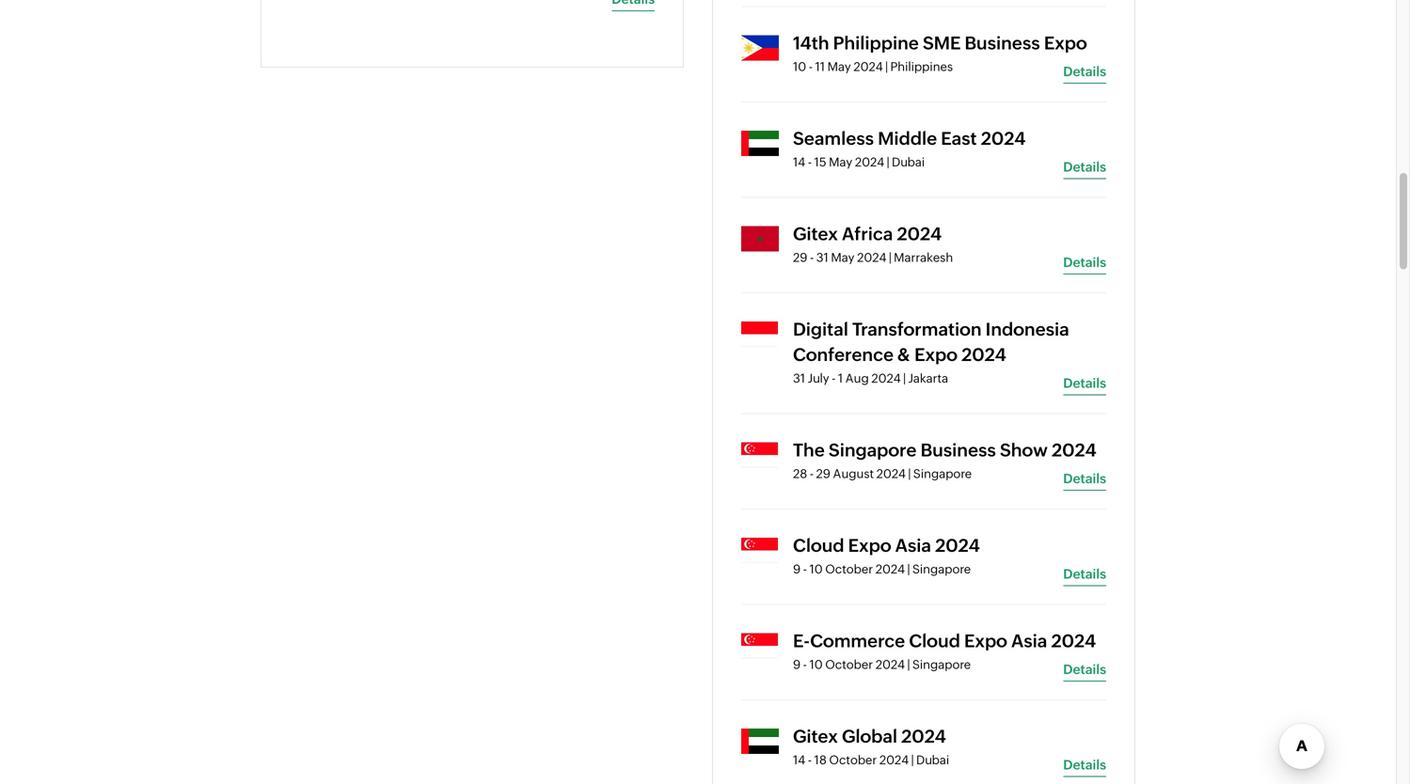 Task type: describe. For each thing, give the bounding box(es) containing it.
singapore for business
[[914, 467, 972, 481]]

0 horizontal spatial asia
[[896, 536, 932, 556]]

digital
[[793, 320, 849, 340]]

details for the singapore business show 2024
[[1064, 471, 1107, 487]]

east
[[942, 128, 978, 149]]

may for gitex
[[831, 251, 855, 265]]

1 horizontal spatial 29
[[817, 467, 831, 481]]

conference
[[793, 345, 894, 365]]

the singapore business show 2024
[[793, 440, 1097, 461]]

seamless middle east 2024
[[793, 128, 1026, 149]]

| for philippine
[[886, 60, 888, 74]]

9 for cloud
[[793, 563, 801, 577]]

dubai for 2024
[[917, 754, 950, 768]]

global
[[842, 727, 898, 747]]

28
[[793, 467, 808, 481]]

singapore for asia
[[913, 563, 971, 577]]

indonesia
[[986, 320, 1070, 340]]

| for singapore
[[909, 467, 911, 481]]

9 for e-
[[793, 659, 801, 673]]

details link for e-commerce cloud expo asia 2024
[[1064, 659, 1107, 683]]

dubai for east
[[892, 155, 925, 169]]

0 horizontal spatial 31
[[793, 372, 806, 386]]

october for global
[[830, 754, 877, 768]]

&
[[898, 345, 911, 365]]

- for cloud expo asia 2024
[[804, 563, 807, 577]]

africa
[[842, 224, 893, 244]]

show
[[1001, 440, 1048, 461]]

sme
[[923, 33, 961, 53]]

- for seamless middle east 2024
[[808, 155, 812, 169]]

- left 1
[[832, 372, 836, 386]]

commerce
[[811, 632, 906, 652]]

| for africa
[[890, 251, 892, 265]]

10 for e-
[[810, 659, 823, 673]]

gitex for gitex africa 2024
[[793, 224, 838, 244]]

2024 inside digital transformation indonesia conference & expo 2024
[[962, 345, 1007, 365]]

e-commerce cloud expo asia 2024
[[793, 632, 1097, 652]]

details for seamless middle east 2024
[[1064, 160, 1107, 175]]

14 for gitex global 2024
[[793, 754, 806, 768]]

- for gitex global 2024
[[808, 754, 812, 768]]

- for the singapore business show 2024
[[810, 467, 814, 481]]

philippines
[[891, 60, 954, 74]]

details for e-commerce cloud expo asia 2024
[[1064, 663, 1107, 678]]

october for commerce
[[826, 659, 874, 673]]

details link for 14th philippine sme business expo
[[1064, 60, 1107, 84]]

october for expo
[[826, 563, 874, 577]]

| left jakarta
[[904, 372, 906, 386]]

14 - 18 october 2024 | dubai
[[793, 754, 950, 768]]

0 vertical spatial 29
[[793, 251, 808, 265]]

- for e-commerce cloud expo asia 2024
[[804, 659, 807, 673]]

9 - 10 october 2024 | singapore for expo
[[793, 563, 971, 577]]

15
[[815, 155, 827, 169]]

9 - 10 october 2024 | singapore for commerce
[[793, 659, 971, 673]]

1 horizontal spatial 31
[[817, 251, 829, 265]]

0 vertical spatial cloud
[[793, 536, 845, 556]]

expo inside digital transformation indonesia conference & expo 2024
[[915, 345, 958, 365]]

digital transformation indonesia conference & expo 2024
[[793, 320, 1070, 365]]

| for commerce
[[908, 659, 910, 673]]

28 - 29 august 2024 | singapore
[[793, 467, 972, 481]]

| for expo
[[908, 563, 910, 577]]

| for middle
[[887, 155, 890, 169]]



Task type: vqa. For each thing, say whether or not it's contained in the screenshot.
the Ok, I understand
no



Task type: locate. For each thing, give the bounding box(es) containing it.
0 vertical spatial asia
[[896, 536, 932, 556]]

1 vertical spatial cloud
[[910, 632, 961, 652]]

- down e-
[[804, 659, 807, 673]]

gitex left africa on the right of page
[[793, 224, 838, 244]]

9 up e-
[[793, 563, 801, 577]]

5 details link from the top
[[1064, 468, 1107, 491]]

2 vertical spatial october
[[830, 754, 877, 768]]

0 vertical spatial 10
[[793, 60, 807, 74]]

- left 15
[[808, 155, 812, 169]]

cloud
[[793, 536, 845, 556], [910, 632, 961, 652]]

dubai down gitex global 2024
[[917, 754, 950, 768]]

14th philippine sme business expo
[[793, 33, 1088, 53]]

- for 14th philippine sme business expo
[[809, 60, 813, 74]]

1 horizontal spatial asia
[[1012, 632, 1048, 652]]

2 14 from the top
[[793, 754, 806, 768]]

14
[[793, 155, 806, 169], [793, 754, 806, 768]]

gitex global 2024
[[793, 727, 947, 747]]

-
[[809, 60, 813, 74], [808, 155, 812, 169], [810, 251, 814, 265], [832, 372, 836, 386], [810, 467, 814, 481], [804, 563, 807, 577], [804, 659, 807, 673], [808, 754, 812, 768]]

details link for the singapore business show 2024
[[1064, 468, 1107, 491]]

business left show
[[921, 440, 997, 461]]

|
[[886, 60, 888, 74], [887, 155, 890, 169], [890, 251, 892, 265], [904, 372, 906, 386], [909, 467, 911, 481], [908, 563, 910, 577], [908, 659, 910, 673], [912, 754, 914, 768]]

details link for digital transformation indonesia conference & expo 2024
[[1064, 372, 1107, 396]]

1 vertical spatial october
[[826, 659, 874, 673]]

philippine
[[834, 33, 919, 53]]

18
[[815, 754, 827, 768]]

14 for seamless middle east 2024
[[793, 155, 806, 169]]

1
[[838, 372, 843, 386]]

asia
[[896, 536, 932, 556], [1012, 632, 1048, 652]]

31
[[817, 251, 829, 265], [793, 372, 806, 386]]

6 details from the top
[[1064, 567, 1107, 582]]

2024
[[854, 60, 884, 74], [981, 128, 1026, 149], [855, 155, 885, 169], [897, 224, 942, 244], [858, 251, 887, 265], [962, 345, 1007, 365], [872, 372, 901, 386], [1052, 440, 1097, 461], [877, 467, 906, 481], [936, 536, 981, 556], [876, 563, 906, 577], [1052, 632, 1097, 652], [876, 659, 906, 673], [902, 727, 947, 747], [880, 754, 909, 768]]

- down gitex africa 2024
[[810, 251, 814, 265]]

1 vertical spatial gitex
[[793, 727, 838, 747]]

3 details from the top
[[1064, 255, 1107, 270]]

| down philippine
[[886, 60, 888, 74]]

9 down e-
[[793, 659, 801, 673]]

details for cloud expo asia 2024
[[1064, 567, 1107, 582]]

0 vertical spatial gitex
[[793, 224, 838, 244]]

10
[[793, 60, 807, 74], [810, 563, 823, 577], [810, 659, 823, 673]]

aug
[[846, 372, 869, 386]]

cloud expo asia 2024
[[793, 536, 981, 556]]

0 vertical spatial october
[[826, 563, 874, 577]]

4 details link from the top
[[1064, 372, 1107, 396]]

singapore up 28 - 29 august 2024 | singapore
[[829, 440, 917, 461]]

- right 28
[[810, 467, 814, 481]]

cloud down 28
[[793, 536, 845, 556]]

1 9 from the top
[[793, 563, 801, 577]]

14 left 18
[[793, 754, 806, 768]]

august
[[834, 467, 874, 481]]

31 left july
[[793, 372, 806, 386]]

1 vertical spatial 14
[[793, 754, 806, 768]]

singapore down cloud expo asia 2024
[[913, 563, 971, 577]]

0 vertical spatial 31
[[817, 251, 829, 265]]

2 9 from the top
[[793, 659, 801, 673]]

8 details from the top
[[1064, 758, 1107, 773]]

details link for gitex africa 2024
[[1064, 251, 1107, 275]]

7 details from the top
[[1064, 663, 1107, 678]]

2 details from the top
[[1064, 160, 1107, 175]]

1 9 - 10 october 2024 | singapore from the top
[[793, 563, 971, 577]]

0 horizontal spatial cloud
[[793, 536, 845, 556]]

| down cloud expo asia 2024
[[908, 563, 910, 577]]

e-
[[793, 632, 811, 652]]

details link for gitex global 2024
[[1064, 755, 1107, 778]]

2 vertical spatial may
[[831, 251, 855, 265]]

1 gitex from the top
[[793, 224, 838, 244]]

10 down e-
[[810, 659, 823, 673]]

5 details from the top
[[1064, 471, 1107, 487]]

0 vertical spatial 9 - 10 october 2024 | singapore
[[793, 563, 971, 577]]

october down cloud expo asia 2024
[[826, 563, 874, 577]]

details for digital transformation indonesia conference & expo 2024
[[1064, 376, 1107, 391]]

29 right 28
[[817, 467, 831, 481]]

0 vertical spatial may
[[828, 60, 852, 74]]

6 details link from the top
[[1064, 563, 1107, 587]]

jakarta
[[909, 372, 949, 386]]

29 - 31 may 2024 | marrakesh
[[793, 251, 954, 265]]

gitex
[[793, 224, 838, 244], [793, 727, 838, 747]]

dubai down middle
[[892, 155, 925, 169]]

9
[[793, 563, 801, 577], [793, 659, 801, 673]]

11
[[816, 60, 825, 74]]

0 horizontal spatial 29
[[793, 251, 808, 265]]

1 vertical spatial 9 - 10 october 2024 | singapore
[[793, 659, 971, 673]]

1 vertical spatial 31
[[793, 372, 806, 386]]

1 vertical spatial 10
[[810, 563, 823, 577]]

| down africa on the right of page
[[890, 251, 892, 265]]

0 vertical spatial 9
[[793, 563, 801, 577]]

1 vertical spatial asia
[[1012, 632, 1048, 652]]

transformation
[[853, 320, 982, 340]]

29 down gitex africa 2024
[[793, 251, 808, 265]]

marrakesh
[[894, 251, 954, 265]]

details for gitex global 2024
[[1064, 758, 1107, 773]]

singapore for cloud
[[913, 659, 971, 673]]

| down the singapore business show 2024
[[909, 467, 911, 481]]

may for 14th
[[828, 60, 852, 74]]

31 july - 1 aug 2024 | jakarta
[[793, 372, 949, 386]]

gitex for gitex global 2024
[[793, 727, 838, 747]]

dubai
[[892, 155, 925, 169], [917, 754, 950, 768]]

singapore down the singapore business show 2024
[[914, 467, 972, 481]]

1 vertical spatial 9
[[793, 659, 801, 673]]

3 details link from the top
[[1064, 251, 1107, 275]]

| down middle
[[887, 155, 890, 169]]

| down e-commerce cloud expo asia 2024
[[908, 659, 910, 673]]

10 for cloud
[[810, 563, 823, 577]]

- up e-
[[804, 563, 807, 577]]

singapore
[[829, 440, 917, 461], [914, 467, 972, 481], [913, 563, 971, 577], [913, 659, 971, 673]]

14th
[[793, 33, 830, 53]]

expo
[[1045, 33, 1088, 53], [915, 345, 958, 365], [849, 536, 892, 556], [965, 632, 1008, 652]]

the
[[793, 440, 825, 461]]

0 vertical spatial dubai
[[892, 155, 925, 169]]

1 vertical spatial may
[[829, 155, 853, 169]]

1 vertical spatial business
[[921, 440, 997, 461]]

may down gitex africa 2024
[[831, 251, 855, 265]]

0 vertical spatial business
[[965, 33, 1041, 53]]

may for seamless
[[829, 155, 853, 169]]

july
[[808, 372, 830, 386]]

- left 18
[[808, 754, 812, 768]]

details link for seamless middle east 2024
[[1064, 156, 1107, 179]]

1 details from the top
[[1064, 64, 1107, 79]]

gitex africa 2024
[[793, 224, 942, 244]]

1 14 from the top
[[793, 155, 806, 169]]

cloud right "commerce"
[[910, 632, 961, 652]]

8 details link from the top
[[1064, 755, 1107, 778]]

10 - 11 may 2024 | philippines
[[793, 60, 954, 74]]

october down gitex global 2024
[[830, 754, 877, 768]]

10 up e-
[[810, 563, 823, 577]]

details link for cloud expo asia 2024
[[1064, 563, 1107, 587]]

details link
[[1064, 60, 1107, 84], [1064, 156, 1107, 179], [1064, 251, 1107, 275], [1064, 372, 1107, 396], [1064, 468, 1107, 491], [1064, 563, 1107, 587], [1064, 659, 1107, 683], [1064, 755, 1107, 778]]

details
[[1064, 64, 1107, 79], [1064, 160, 1107, 175], [1064, 255, 1107, 270], [1064, 376, 1107, 391], [1064, 471, 1107, 487], [1064, 567, 1107, 582], [1064, 663, 1107, 678], [1064, 758, 1107, 773]]

1 vertical spatial 29
[[817, 467, 831, 481]]

1 vertical spatial dubai
[[917, 754, 950, 768]]

october down "commerce"
[[826, 659, 874, 673]]

middle
[[878, 128, 938, 149]]

gitex up 18
[[793, 727, 838, 747]]

may right 11
[[828, 60, 852, 74]]

29
[[793, 251, 808, 265], [817, 467, 831, 481]]

business
[[965, 33, 1041, 53], [921, 440, 997, 461]]

details for 14th philippine sme business expo
[[1064, 64, 1107, 79]]

| down gitex global 2024
[[912, 754, 914, 768]]

seamless
[[793, 128, 874, 149]]

9 - 10 october 2024 | singapore down cloud expo asia 2024
[[793, 563, 971, 577]]

14 - 15 may 2024 | dubai
[[793, 155, 925, 169]]

- left 11
[[809, 60, 813, 74]]

31 down gitex africa 2024
[[817, 251, 829, 265]]

2 gitex from the top
[[793, 727, 838, 747]]

2 vertical spatial 10
[[810, 659, 823, 673]]

| for global
[[912, 754, 914, 768]]

details for gitex africa 2024
[[1064, 255, 1107, 270]]

4 details from the top
[[1064, 376, 1107, 391]]

14 left 15
[[793, 155, 806, 169]]

2 details link from the top
[[1064, 156, 1107, 179]]

singapore down e-commerce cloud expo asia 2024
[[913, 659, 971, 673]]

2 9 - 10 october 2024 | singapore from the top
[[793, 659, 971, 673]]

business right sme
[[965, 33, 1041, 53]]

10 left 11
[[793, 60, 807, 74]]

9 - 10 october 2024 | singapore down "commerce"
[[793, 659, 971, 673]]

9 - 10 october 2024 | singapore
[[793, 563, 971, 577], [793, 659, 971, 673]]

- for gitex africa 2024
[[810, 251, 814, 265]]

may right 15
[[829, 155, 853, 169]]

0 vertical spatial 14
[[793, 155, 806, 169]]

1 details link from the top
[[1064, 60, 1107, 84]]

7 details link from the top
[[1064, 659, 1107, 683]]

october
[[826, 563, 874, 577], [826, 659, 874, 673], [830, 754, 877, 768]]

may
[[828, 60, 852, 74], [829, 155, 853, 169], [831, 251, 855, 265]]

1 horizontal spatial cloud
[[910, 632, 961, 652]]



